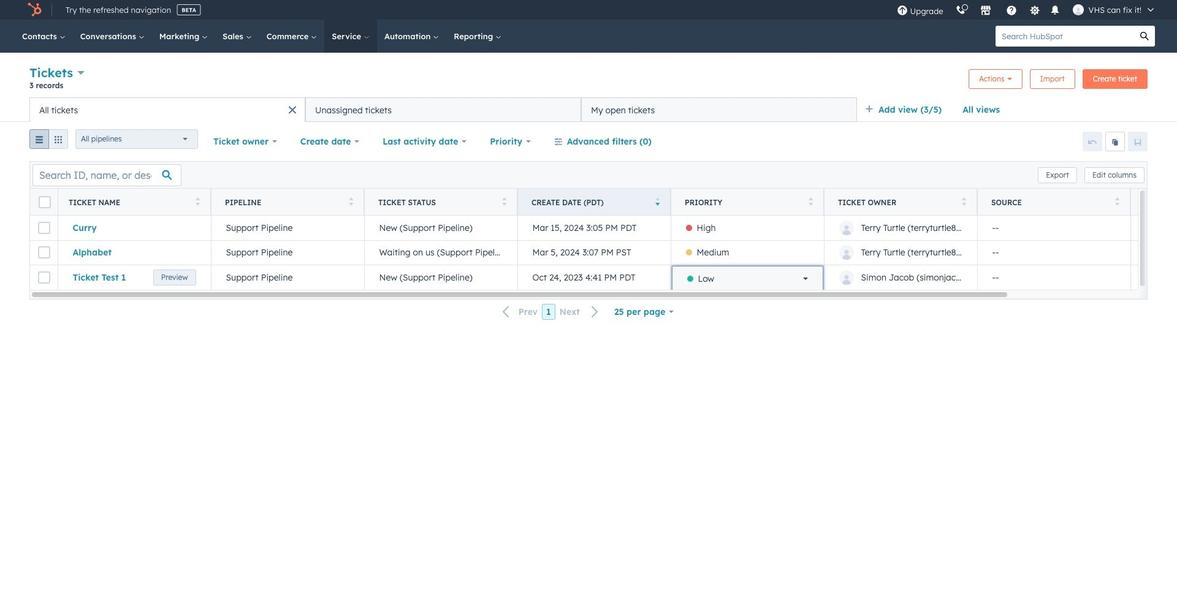 Task type: describe. For each thing, give the bounding box(es) containing it.
Search ID, name, or description search field
[[33, 164, 182, 186]]

descending sort. press to sort ascending. image
[[655, 197, 660, 206]]

5 press to sort. element from the left
[[962, 197, 967, 208]]

6 press to sort. element from the left
[[1116, 197, 1120, 208]]

4 press to sort. element from the left
[[809, 197, 813, 208]]

press to sort. image for 5th the press to sort. element from the left
[[962, 197, 967, 206]]

press to sort. image for 6th the press to sort. element from right
[[195, 197, 200, 206]]

press to sort. image for fifth the press to sort. element from right
[[349, 197, 353, 206]]



Task type: locate. For each thing, give the bounding box(es) containing it.
3 press to sort. image from the left
[[809, 197, 813, 206]]

marketplaces image
[[981, 6, 992, 17]]

Search HubSpot search field
[[996, 26, 1135, 47]]

banner
[[29, 64, 1148, 98]]

1 press to sort. image from the left
[[195, 197, 200, 206]]

press to sort. image
[[349, 197, 353, 206], [502, 197, 507, 206], [809, 197, 813, 206], [1116, 197, 1120, 206]]

menu
[[891, 0, 1163, 20]]

press to sort. element
[[195, 197, 200, 208], [349, 197, 353, 208], [502, 197, 507, 208], [809, 197, 813, 208], [962, 197, 967, 208], [1116, 197, 1120, 208]]

2 press to sort. image from the left
[[962, 197, 967, 206]]

1 press to sort. image from the left
[[349, 197, 353, 206]]

press to sort. image for 4th the press to sort. element from the left
[[809, 197, 813, 206]]

2 press to sort. image from the left
[[502, 197, 507, 206]]

0 horizontal spatial press to sort. image
[[195, 197, 200, 206]]

2 press to sort. element from the left
[[349, 197, 353, 208]]

group
[[29, 129, 68, 154]]

press to sort. image for third the press to sort. element
[[502, 197, 507, 206]]

jer mill image
[[1073, 4, 1084, 15]]

press to sort. image for first the press to sort. element from the right
[[1116, 197, 1120, 206]]

3 press to sort. element from the left
[[502, 197, 507, 208]]

descending sort. press to sort ascending. element
[[655, 197, 660, 208]]

1 press to sort. element from the left
[[195, 197, 200, 208]]

press to sort. image
[[195, 197, 200, 206], [962, 197, 967, 206]]

4 press to sort. image from the left
[[1116, 197, 1120, 206]]

1 horizontal spatial press to sort. image
[[962, 197, 967, 206]]

pagination navigation
[[495, 304, 607, 320]]



Task type: vqa. For each thing, say whether or not it's contained in the screenshot.
Descending sort. Press to sort ascending. element
yes



